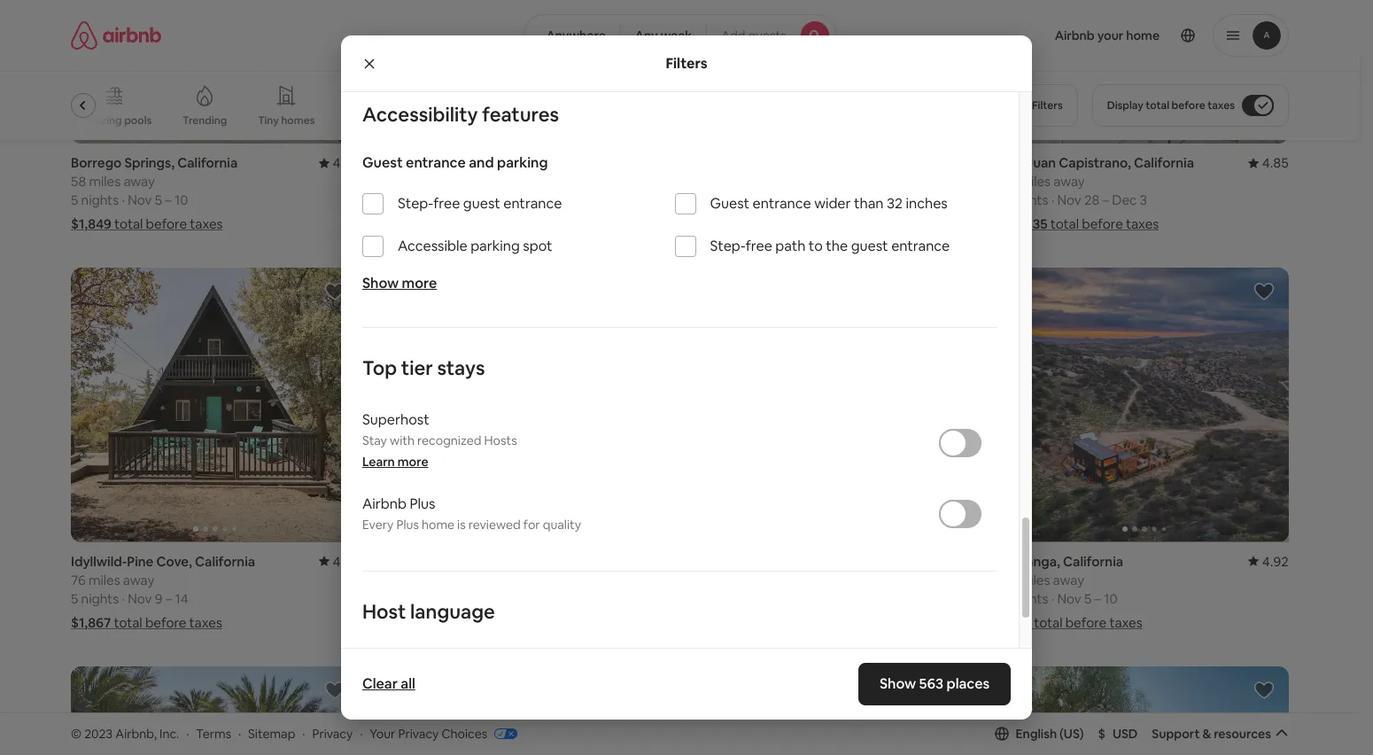 Task type: vqa. For each thing, say whether or not it's contained in the screenshot.
second in
no



Task type: locate. For each thing, give the bounding box(es) containing it.
– inside idyllwild-pine cove, california 76 miles away 5 nights · nov 9 – 14 $1,867 total before taxes
[[165, 590, 172, 607]]

show left 563
[[880, 674, 916, 693]]

learn more link
[[362, 454, 429, 470]]

2 horizontal spatial show
[[880, 674, 916, 693]]

0 horizontal spatial privacy
[[312, 726, 353, 741]]

before down springs,
[[146, 216, 187, 233]]

show right add to wishlist: idyllwild-pine cove, california icon
[[362, 274, 399, 293]]

privacy
[[312, 726, 353, 741], [398, 726, 439, 741]]

10
[[175, 192, 188, 209], [485, 192, 498, 209], [1105, 590, 1118, 607]]

privacy inside your privacy choices link
[[398, 726, 439, 741]]

terms link
[[196, 726, 231, 741]]

· inside idyllwild-pine cove, california 76 miles away 5 nights · nov 9 – 14 $1,867 total before taxes
[[122, 590, 125, 607]]

every
[[362, 517, 394, 533]]

· inside the san juan capistrano, california 60 miles away 5 nights · nov 28 – dec 3 $12,835 total before taxes
[[1052, 192, 1055, 209]]

4.92
[[1263, 553, 1290, 570]]

language
[[410, 599, 495, 624]]

more down with
[[398, 454, 429, 470]]

away down springs,
[[124, 173, 155, 190]]

total inside button
[[1146, 98, 1170, 113]]

path
[[776, 237, 806, 255]]

away down pine
[[123, 571, 154, 588]]

· down springs,
[[122, 192, 125, 209]]

nights up the $2,802
[[701, 192, 739, 209]]

total right $970
[[1035, 614, 1063, 631]]

california right the cove,
[[195, 553, 255, 570]]

· left privacy link
[[302, 726, 305, 741]]

wider
[[815, 194, 851, 213]]

9
[[155, 590, 163, 607]]

nights
[[81, 192, 119, 209], [391, 192, 429, 209], [701, 192, 739, 209], [1011, 192, 1049, 209], [81, 590, 119, 607], [391, 590, 429, 607], [1011, 590, 1049, 607]]

san
[[1001, 155, 1024, 171]]

1 horizontal spatial 14
[[465, 590, 478, 607]]

$1,489
[[381, 614, 421, 631]]

nov inside idyllwild-pine cove, california 76 miles away 5 nights · nov 9 – 14 $1,867 total before taxes
[[128, 590, 152, 607]]

– inside the san juan capistrano, california 60 miles away 5 nights · nov 28 – dec 3 $12,835 total before taxes
[[1103, 192, 1110, 209]]

5 inside idyllwild-pine cove, california 76 miles away 5 nights · nov 9 – 14 $1,867 total before taxes
[[71, 590, 78, 607]]

tecate, mexico
[[381, 155, 475, 171]]

1 horizontal spatial guest
[[710, 194, 750, 213]]

show for show 563 places
[[880, 674, 916, 693]]

3 right 28
[[1140, 192, 1148, 209]]

parking right the and
[[497, 154, 548, 172]]

nov left 9
[[128, 590, 152, 607]]

5 inside the 5 nights · dec 3 – 8 $2,802
[[691, 192, 698, 209]]

1 horizontal spatial 10
[[485, 192, 498, 209]]

taxes inside idyllwild-pine cove, california 76 miles away 5 nights · nov 9 – 14 $1,867 total before taxes
[[189, 614, 222, 631]]

miles inside the aguanga, california 56 miles away 5 nights · nov 5 – 10 $970 total before taxes
[[1019, 571, 1051, 588]]

recognized
[[417, 433, 482, 449]]

4.95
[[333, 553, 360, 570]]

add to wishlist: temecula, california image
[[324, 680, 345, 701]]

taxes
[[1208, 98, 1235, 113], [190, 216, 223, 233], [1126, 216, 1159, 233], [189, 614, 222, 631], [500, 614, 533, 631], [1110, 614, 1143, 631]]

· inside 5 nights · nov 5 – 10 $1,307
[[432, 192, 435, 209]]

2 dec from the left
[[1113, 192, 1137, 209]]

away up 28
[[1054, 173, 1085, 190]]

guest
[[463, 194, 501, 213], [851, 237, 889, 255]]

show inside button
[[639, 648, 671, 663]]

· down juan
[[1052, 192, 1055, 209]]

1 vertical spatial plus
[[397, 517, 419, 533]]

before
[[1172, 98, 1206, 113], [146, 216, 187, 233], [1082, 216, 1124, 233], [145, 614, 186, 631], [456, 614, 497, 631], [1066, 614, 1107, 631]]

entrance up path
[[753, 194, 812, 213]]

·
[[122, 192, 125, 209], [432, 192, 435, 209], [742, 192, 745, 209], [1052, 192, 1055, 209], [122, 590, 125, 607], [1052, 590, 1055, 607], [186, 726, 189, 741], [238, 726, 241, 741], [302, 726, 305, 741], [360, 726, 363, 741]]

before inside idyllwild-pine cove, california 76 miles away 5 nights · nov 9 – 14 $1,867 total before taxes
[[145, 614, 186, 631]]

2 14 from the left
[[465, 590, 478, 607]]

$ usd
[[1099, 726, 1138, 742]]

taxes inside borrego springs, california 58 miles away 5 nights · nov 5 – 10 $1,849 total before taxes
[[190, 216, 223, 233]]

farms
[[431, 113, 461, 128]]

miles down idyllwild-
[[89, 571, 120, 588]]

guest right the
[[851, 237, 889, 255]]

– inside borrego springs, california 58 miles away 5 nights · nov 5 – 10 $1,849 total before taxes
[[165, 192, 172, 209]]

· down tecate, mexico at top
[[432, 192, 435, 209]]

california down trending
[[177, 155, 238, 171]]

inc.
[[160, 726, 179, 741]]

entrance down farms
[[406, 154, 466, 172]]

dec right 28
[[1113, 192, 1137, 209]]

nov down mexico
[[438, 192, 462, 209]]

nov down springs,
[[128, 192, 152, 209]]

taxes inside the aguanga, california 56 miles away 5 nights · nov 5 – 10 $970 total before taxes
[[1110, 614, 1143, 631]]

homes
[[281, 113, 315, 128]]

5
[[71, 192, 78, 209], [155, 192, 162, 209], [381, 192, 388, 209], [465, 192, 472, 209], [691, 192, 698, 209], [1001, 192, 1008, 209], [71, 590, 78, 607], [381, 590, 388, 607], [1001, 590, 1008, 607], [1085, 590, 1092, 607]]

1 3 from the left
[[775, 192, 783, 209]]

0 horizontal spatial show
[[362, 274, 399, 293]]

borrego springs, california 58 miles away 5 nights · nov 5 – 10 $1,849 total before taxes
[[71, 155, 238, 233]]

nov left 28
[[1058, 192, 1082, 209]]

clear
[[362, 674, 398, 693]]

any week
[[635, 27, 692, 43]]

cove,
[[156, 553, 192, 570]]

parking left spot
[[471, 237, 520, 255]]

guest down the and
[[463, 194, 501, 213]]

1 14 from the left
[[175, 590, 188, 607]]

· down aguanga,
[[1052, 590, 1055, 607]]

total inside the san juan capistrano, california 60 miles away 5 nights · nov 28 – dec 3 $12,835 total before taxes
[[1051, 216, 1079, 233]]

1 dec from the left
[[748, 192, 773, 209]]

1 vertical spatial free
[[746, 237, 773, 255]]

clear all
[[362, 674, 416, 693]]

0 vertical spatial plus
[[410, 495, 436, 513]]

usd
[[1113, 726, 1138, 742]]

before right display
[[1172, 98, 1206, 113]]

nights up "$1,849"
[[81, 192, 119, 209]]

33 miles away
[[691, 571, 775, 588]]

before down 9
[[145, 614, 186, 631]]

0 vertical spatial guest
[[362, 154, 403, 172]]

free for guest
[[434, 194, 460, 213]]

1 vertical spatial step-
[[710, 237, 746, 255]]

away
[[124, 173, 155, 190], [1054, 173, 1085, 190], [123, 571, 154, 588], [434, 571, 465, 588], [743, 571, 775, 588], [1053, 571, 1085, 588]]

56
[[1001, 571, 1016, 588]]

dec left 8 on the right top of page
[[748, 192, 773, 209]]

total inside borrego springs, california 58 miles away 5 nights · nov 5 – 10 $1,849 total before taxes
[[114, 216, 143, 233]]

california inside the san juan capistrano, california 60 miles away 5 nights · nov 28 – dec 3 $12,835 total before taxes
[[1134, 155, 1195, 171]]

miles down juan
[[1020, 173, 1051, 190]]

total right $12,835 on the right of the page
[[1051, 216, 1079, 233]]

total right display
[[1146, 98, 1170, 113]]

entrance up spot
[[504, 194, 562, 213]]

3 left 8 on the right top of page
[[775, 192, 783, 209]]

0 vertical spatial free
[[434, 194, 460, 213]]

accessible parking spot
[[398, 237, 553, 255]]

2 3 from the left
[[1140, 192, 1148, 209]]

california inside idyllwild-pine cove, california 76 miles away 5 nights · nov 9 – 14 $1,867 total before taxes
[[195, 553, 255, 570]]

4.92 out of 5 average rating image
[[1249, 553, 1290, 570]]

2 horizontal spatial 10
[[1105, 590, 1118, 607]]

miles inside the san juan capistrano, california 60 miles away 5 nights · nov 28 – dec 3 $12,835 total before taxes
[[1020, 173, 1051, 190]]

total right $1,867
[[114, 614, 142, 631]]

before inside button
[[1172, 98, 1206, 113]]

plus up home
[[410, 495, 436, 513]]

1 vertical spatial guest
[[710, 194, 750, 213]]

58
[[71, 173, 86, 190]]

step- for step-free guest entrance
[[398, 194, 434, 213]]

more down accessible
[[402, 274, 437, 293]]

· inside the aguanga, california 56 miles away 5 nights · nov 5 – 10 $970 total before taxes
[[1052, 590, 1055, 607]]

1 horizontal spatial guest
[[851, 237, 889, 255]]

show inside 'link'
[[880, 674, 916, 693]]

step- up $1,307
[[398, 194, 434, 213]]

total right "$1,849"
[[114, 216, 143, 233]]

miles
[[89, 173, 121, 190], [1020, 173, 1051, 190], [89, 571, 120, 588], [400, 571, 431, 588], [709, 571, 740, 588], [1019, 571, 1051, 588]]

california
[[177, 155, 238, 171], [1134, 155, 1195, 171], [195, 553, 255, 570], [1064, 553, 1124, 570]]

1 privacy from the left
[[312, 726, 353, 741]]

show for show map
[[639, 648, 671, 663]]

miles inside borrego springs, california 58 miles away 5 nights · nov 5 – 10 $1,849 total before taxes
[[89, 173, 121, 190]]

step- down the $2,802
[[710, 237, 746, 255]]

springs,
[[124, 155, 175, 171]]

away inside the san juan capistrano, california 60 miles away 5 nights · nov 28 – dec 3 $12,835 total before taxes
[[1054, 173, 1085, 190]]

33
[[691, 571, 706, 588]]

1 vertical spatial guest
[[851, 237, 889, 255]]

mexico
[[430, 155, 475, 171]]

0 horizontal spatial dec
[[748, 192, 773, 209]]

4.97 out of 5 average rating image
[[319, 155, 360, 171]]

inches
[[906, 194, 948, 213]]

nights inside idyllwild-pine cove, california 76 miles away 5 nights · nov 9 – 14 $1,867 total before taxes
[[81, 590, 119, 607]]

(us)
[[1060, 726, 1084, 742]]

step-free path to the guest entrance
[[710, 237, 950, 255]]

step-
[[398, 194, 434, 213], [710, 237, 746, 255]]

0 vertical spatial show
[[362, 274, 399, 293]]

airbnb plus every plus home is reviewed for quality
[[362, 495, 581, 533]]

0 horizontal spatial guest
[[362, 154, 403, 172]]

14 left 19
[[465, 590, 478, 607]]

nov inside the san juan capistrano, california 60 miles away 5 nights · nov 28 – dec 3 $12,835 total before taxes
[[1058, 192, 1082, 209]]

0 horizontal spatial free
[[434, 194, 460, 213]]

any week button
[[620, 14, 707, 57]]

2 vertical spatial show
[[880, 674, 916, 693]]

dec inside the san juan capistrano, california 60 miles away 5 nights · nov 28 – dec 3 $12,835 total before taxes
[[1113, 192, 1137, 209]]

· left 8 on the right top of page
[[742, 192, 745, 209]]

quality
[[543, 517, 581, 533]]

1 vertical spatial show
[[639, 648, 671, 663]]

– inside the 5 nights · dec 3 – 8 $2,802
[[786, 192, 792, 209]]

0 vertical spatial step-
[[398, 194, 434, 213]]

trending
[[183, 113, 227, 128]]

©
[[71, 726, 82, 741]]

nights up $12,835 on the right of the page
[[1011, 192, 1049, 209]]

total inside idyllwild-pine cove, california 76 miles away 5 nights · nov 9 – 14 $1,867 total before taxes
[[114, 614, 142, 631]]

amazing pools
[[78, 113, 152, 128]]

10 inside 5 nights · nov 5 – 10 $1,307
[[485, 192, 498, 209]]

· left 9
[[122, 590, 125, 607]]

1 horizontal spatial free
[[746, 237, 773, 255]]

anywhere button
[[524, 14, 621, 57]]

miles down aguanga,
[[1019, 571, 1051, 588]]

1 horizontal spatial step-
[[710, 237, 746, 255]]

parks
[[543, 113, 571, 127]]

taxes inside the san juan capistrano, california 60 miles away 5 nights · nov 28 – dec 3 $12,835 total before taxes
[[1126, 216, 1159, 233]]

0 horizontal spatial 14
[[175, 590, 188, 607]]

add to wishlist: idyllwild-pine cove, california image
[[324, 281, 345, 303]]

1 horizontal spatial show
[[639, 648, 671, 663]]

your privacy choices
[[370, 726, 488, 741]]

entrance down inches
[[892, 237, 950, 255]]

dec inside the 5 nights · dec 3 – 8 $2,802
[[748, 192, 773, 209]]

add to wishlist: idyllwild-pine cove, california image
[[944, 680, 965, 701]]

nights up $970
[[1011, 590, 1049, 607]]

group
[[71, 71, 986, 140], [71, 268, 360, 542], [381, 268, 670, 542], [691, 268, 980, 542], [1001, 268, 1290, 542], [71, 666, 360, 755], [381, 666, 670, 755], [691, 666, 980, 755], [1001, 666, 1290, 755]]

free down mexico
[[434, 194, 460, 213]]

privacy right the 'your'
[[398, 726, 439, 741]]

idyllwild-
[[71, 553, 127, 570]]

None search field
[[524, 14, 836, 57]]

california down "display total before taxes" at top
[[1134, 155, 1195, 171]]

anywhere
[[546, 27, 606, 43]]

–
[[165, 192, 172, 209], [475, 192, 482, 209], [786, 192, 792, 209], [1103, 192, 1110, 209], [165, 590, 172, 607], [481, 590, 488, 607], [1095, 590, 1102, 607]]

plus right every
[[397, 517, 419, 533]]

privacy down add to wishlist: temecula, california image
[[312, 726, 353, 741]]

before down 28
[[1082, 216, 1124, 233]]

english (us) button
[[995, 726, 1084, 742]]

for
[[524, 517, 540, 533]]

28
[[1085, 192, 1100, 209]]

free left path
[[746, 237, 773, 255]]

before right $970
[[1066, 614, 1107, 631]]

1 horizontal spatial 3
[[1140, 192, 1148, 209]]

0 horizontal spatial step-
[[398, 194, 434, 213]]

guest
[[362, 154, 403, 172], [710, 194, 750, 213]]

$1,307
[[381, 216, 421, 233]]

1 horizontal spatial privacy
[[398, 726, 439, 741]]

14 inside idyllwild-pine cove, california 76 miles away 5 nights · nov 9 – 14 $1,867 total before taxes
[[175, 590, 188, 607]]

group containing national parks
[[71, 71, 986, 140]]

guest up the $2,802
[[710, 194, 750, 213]]

0 horizontal spatial 3
[[775, 192, 783, 209]]

1 horizontal spatial dec
[[1113, 192, 1137, 209]]

0 horizontal spatial 10
[[175, 192, 188, 209]]

total inside the aguanga, california 56 miles away 5 nights · nov 5 – 10 $970 total before taxes
[[1035, 614, 1063, 631]]

away down aguanga,
[[1053, 571, 1085, 588]]

1 vertical spatial more
[[398, 454, 429, 470]]

nights up $1,867
[[81, 590, 119, 607]]

before inside borrego springs, california 58 miles away 5 nights · nov 5 – 10 $1,849 total before taxes
[[146, 216, 187, 233]]

nov down aguanga,
[[1058, 590, 1082, 607]]

· inside borrego springs, california 58 miles away 5 nights · nov 5 – 10 $1,849 total before taxes
[[122, 192, 125, 209]]

4.85
[[1263, 155, 1290, 171]]

guest right 4.97
[[362, 154, 403, 172]]

tecate,
[[381, 155, 427, 171]]

1 vertical spatial parking
[[471, 237, 520, 255]]

miles down borrego
[[89, 173, 121, 190]]

terms
[[196, 726, 231, 741]]

to
[[809, 237, 823, 255]]

filters dialog
[[341, 35, 1033, 755]]

0 horizontal spatial guest
[[463, 194, 501, 213]]

nights up $1,307
[[391, 192, 429, 209]]

show left map
[[639, 648, 671, 663]]

idyllwild-pine cove, california 76 miles away 5 nights · nov 9 – 14 $1,867 total before taxes
[[71, 553, 255, 631]]

total
[[1146, 98, 1170, 113], [114, 216, 143, 233], [1051, 216, 1079, 233], [114, 614, 142, 631], [424, 614, 453, 631], [1035, 614, 1063, 631]]

california right aguanga,
[[1064, 553, 1124, 570]]

14 right 9
[[175, 590, 188, 607]]

2 privacy from the left
[[398, 726, 439, 741]]



Task type: describe. For each thing, give the bounding box(es) containing it.
domes
[[350, 113, 386, 128]]

show map button
[[622, 634, 739, 677]]

display
[[1108, 98, 1144, 113]]

guest for guest entrance and parking
[[362, 154, 403, 172]]

· right terms link
[[238, 726, 241, 741]]

miles right 33
[[709, 571, 740, 588]]

nights inside the 5 nights · dec 3 – 8 $2,802
[[701, 192, 739, 209]]

0 vertical spatial parking
[[497, 154, 548, 172]]

40
[[381, 571, 397, 588]]

nov inside the aguanga, california 56 miles away 5 nights · nov 5 – 10 $970 total before taxes
[[1058, 590, 1082, 607]]

5 inside the san juan capistrano, california 60 miles away 5 nights · nov 28 – dec 3 $12,835 total before taxes
[[1001, 192, 1008, 209]]

$1,489 total before taxes
[[381, 614, 533, 631]]

guest entrance wider than 32 inches
[[710, 194, 948, 213]]

step- for step-free path to the guest entrance
[[710, 237, 746, 255]]

features
[[482, 102, 559, 127]]

airbnb,
[[115, 726, 157, 741]]

&
[[1203, 726, 1212, 742]]

show 563 places
[[880, 674, 990, 693]]

$12,835
[[1001, 216, 1048, 233]]

superhost stay with recognized hosts learn more
[[362, 411, 517, 470]]

before down nov 14 – 19
[[456, 614, 497, 631]]

sitemap
[[248, 726, 295, 741]]

away right 33
[[743, 571, 775, 588]]

filters
[[666, 54, 708, 72]]

is
[[457, 517, 466, 533]]

add to wishlist: aguanga, california image
[[1254, 281, 1275, 303]]

away inside the aguanga, california 56 miles away 5 nights · nov 5 – 10 $970 total before taxes
[[1053, 571, 1085, 588]]

nights down the 40 miles away
[[391, 590, 429, 607]]

juan
[[1026, 155, 1057, 171]]

away up nov 14 – 19
[[434, 571, 465, 588]]

$2,802
[[691, 216, 733, 233]]

display total before taxes button
[[1092, 84, 1290, 127]]

your privacy choices link
[[370, 726, 518, 743]]

airbnb
[[362, 495, 407, 513]]

support & resources button
[[1152, 726, 1290, 742]]

national parks
[[499, 113, 571, 127]]

any
[[635, 27, 658, 43]]

host language
[[362, 599, 495, 624]]

5 nights · dec 3 – 8 $2,802
[[691, 192, 803, 233]]

$
[[1099, 726, 1106, 742]]

free for path
[[746, 237, 773, 255]]

top tier stays
[[362, 356, 485, 380]]

3 inside the san juan capistrano, california 60 miles away 5 nights · nov 28 – dec 3 $12,835 total before taxes
[[1140, 192, 1148, 209]]

nights inside borrego springs, california 58 miles away 5 nights · nov 5 – 10 $1,849 total before taxes
[[81, 192, 119, 209]]

borrego
[[71, 155, 122, 171]]

miles up 5 nights
[[400, 571, 431, 588]]

– inside the aguanga, california 56 miles away 5 nights · nov 5 – 10 $970 total before taxes
[[1095, 590, 1102, 607]]

away inside idyllwild-pine cove, california 76 miles away 5 nights · nov 9 – 14 $1,867 total before taxes
[[123, 571, 154, 588]]

away inside borrego springs, california 58 miles away 5 nights · nov 5 – 10 $1,849 total before taxes
[[124, 173, 155, 190]]

support & resources
[[1152, 726, 1272, 742]]

nights inside 5 nights · nov 5 – 10 $1,307
[[391, 192, 429, 209]]

4.85 out of 5 average rating image
[[1249, 155, 1290, 171]]

english
[[1016, 726, 1057, 742]]

4.97
[[333, 155, 360, 171]]

before inside the aguanga, california 56 miles away 5 nights · nov 5 – 10 $970 total before taxes
[[1066, 614, 1107, 631]]

week
[[661, 27, 692, 43]]

california inside borrego springs, california 58 miles away 5 nights · nov 5 – 10 $1,849 total before taxes
[[177, 155, 238, 171]]

10 inside borrego springs, california 58 miles away 5 nights · nov 5 – 10 $1,849 total before taxes
[[175, 192, 188, 209]]

than
[[854, 194, 884, 213]]

60
[[1001, 173, 1017, 190]]

clear all button
[[354, 666, 424, 702]]

taxes inside display total before taxes button
[[1208, 98, 1235, 113]]

home
[[422, 517, 455, 533]]

aguanga,
[[1001, 553, 1061, 570]]

and
[[469, 154, 494, 172]]

19
[[491, 590, 504, 607]]

tiny homes
[[258, 113, 315, 128]]

nov inside borrego springs, california 58 miles away 5 nights · nov 5 – 10 $1,849 total before taxes
[[128, 192, 152, 209]]

accessibility
[[362, 102, 478, 127]]

terms · sitemap · privacy ·
[[196, 726, 363, 741]]

add to wishlist: fallbrook, california image
[[1254, 680, 1275, 701]]

san juan capistrano, california 60 miles away 5 nights · nov 28 – dec 3 $12,835 total before taxes
[[1001, 155, 1195, 233]]

hosts
[[484, 433, 517, 449]]

· right inc.
[[186, 726, 189, 741]]

3 inside the 5 nights · dec 3 – 8 $2,802
[[775, 192, 783, 209]]

miles inside idyllwild-pine cove, california 76 miles away 5 nights · nov 9 – 14 $1,867 total before taxes
[[89, 571, 120, 588]]

host
[[362, 599, 406, 624]]

more inside superhost stay with recognized hosts learn more
[[398, 454, 429, 470]]

4.95 out of 5 average rating image
[[319, 553, 360, 570]]

stay
[[362, 433, 387, 449]]

10 inside the aguanga, california 56 miles away 5 nights · nov 5 – 10 $970 total before taxes
[[1105, 590, 1118, 607]]

stays
[[437, 356, 485, 380]]

superhost
[[362, 411, 430, 429]]

563
[[919, 674, 944, 693]]

privacy link
[[312, 726, 353, 741]]

– inside 5 nights · nov 5 – 10 $1,307
[[475, 192, 482, 209]]

accessibility features
[[362, 102, 559, 127]]

top
[[362, 356, 397, 380]]

support
[[1152, 726, 1200, 742]]

your
[[370, 726, 396, 741]]

capistrano,
[[1059, 155, 1132, 171]]

nov up $1,489 total before taxes at left
[[438, 590, 462, 607]]

40 miles away
[[381, 571, 465, 588]]

nights inside the san juan capistrano, california 60 miles away 5 nights · nov 28 – dec 3 $12,835 total before taxes
[[1011, 192, 1049, 209]]

guest for guest entrance wider than 32 inches
[[710, 194, 750, 213]]

before inside the san juan capistrano, california 60 miles away 5 nights · nov 28 – dec 3 $12,835 total before taxes
[[1082, 216, 1124, 233]]

32
[[887, 194, 903, 213]]

none search field containing anywhere
[[524, 14, 836, 57]]

spot
[[523, 237, 553, 255]]

english (us)
[[1016, 726, 1084, 742]]

the
[[826, 237, 848, 255]]

california inside the aguanga, california 56 miles away 5 nights · nov 5 – 10 $970 total before taxes
[[1064, 553, 1124, 570]]

profile element
[[858, 0, 1290, 71]]

0 vertical spatial guest
[[463, 194, 501, 213]]

76
[[71, 571, 86, 588]]

add
[[722, 27, 746, 43]]

tier
[[401, 356, 433, 380]]

add guests button
[[707, 14, 836, 57]]

tiny
[[258, 113, 279, 128]]

· left the 'your'
[[360, 726, 363, 741]]

total right '$1,489'
[[424, 614, 453, 631]]

pine
[[127, 553, 154, 570]]

amazing
[[78, 113, 122, 128]]

show for show more
[[362, 274, 399, 293]]

· inside the 5 nights · dec 3 – 8 $2,802
[[742, 192, 745, 209]]

5 nights
[[381, 590, 429, 607]]

nights inside the aguanga, california 56 miles away 5 nights · nov 5 – 10 $970 total before taxes
[[1011, 590, 1049, 607]]

display total before taxes
[[1108, 98, 1235, 113]]

step-free guest entrance
[[398, 194, 562, 213]]

sitemap link
[[248, 726, 295, 741]]

0 vertical spatial more
[[402, 274, 437, 293]]

nov inside 5 nights · nov 5 – 10 $1,307
[[438, 192, 462, 209]]

2023
[[84, 726, 113, 741]]



